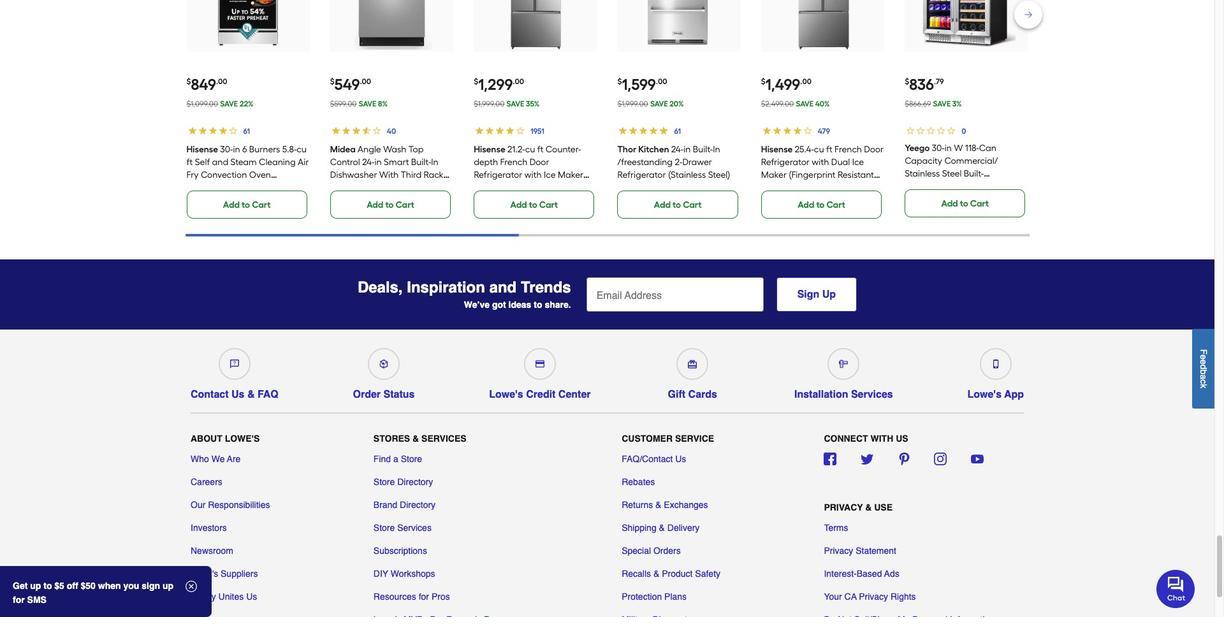 Task type: describe. For each thing, give the bounding box(es) containing it.
store directory
[[374, 477, 433, 488]]

1,599 list item
[[618, 0, 741, 219]]

can
[[980, 143, 997, 154]]

privacy statement
[[824, 546, 897, 556]]

subscriptions
[[374, 546, 427, 556]]

your ca privacy rights
[[824, 592, 916, 602]]

we've
[[464, 300, 490, 310]]

diy workshops link
[[374, 568, 435, 581]]

add for 1,499
[[798, 200, 815, 210]]

(stainless inside angle wash top control 24-in smart built-in dishwasher with third rack (stainless steel) energy star, 45-dba
[[330, 182, 368, 193]]

save for 1,599
[[651, 99, 668, 108]]

facebook image
[[824, 453, 837, 466]]

services for store services
[[398, 523, 432, 533]]

with
[[379, 170, 399, 180]]

newsroom
[[191, 546, 233, 556]]

pickup image
[[380, 360, 388, 369]]

in for 849
[[233, 144, 240, 155]]

sign
[[142, 581, 160, 591]]

f e e d b a c k button
[[1193, 329, 1215, 409]]

w
[[954, 143, 963, 154]]

with inside 30-in w 118-can capacity commercial/ stainless steel built- in/freestanding beverage refrigerator with glass door
[[956, 194, 973, 205]]

118-
[[966, 143, 980, 154]]

0 horizontal spatial a
[[394, 454, 399, 465]]

commercial/
[[945, 156, 998, 166]]

to for 849
[[242, 200, 250, 210]]

us for faq/contact
[[676, 454, 687, 465]]

1 up from the left
[[30, 581, 41, 591]]

we
[[212, 454, 225, 465]]

cu for 1,299
[[525, 144, 535, 155]]

dimensions image
[[840, 360, 849, 369]]

add for 1,599
[[654, 200, 671, 210]]

$1,999.00 save 20%
[[618, 99, 684, 108]]

contact
[[191, 389, 229, 401]]

30-in w 118-can capacity commercial/ stainless steel built- in/freestanding beverage refrigerator with glass door
[[905, 143, 1019, 205]]

unites
[[219, 592, 244, 602]]

save for 1,499
[[796, 99, 814, 108]]

add to cart link for 549
[[330, 191, 451, 219]]

24- inside angle wash top control 24-in smart built-in dishwasher with third rack (stainless steel) energy star, 45-dba
[[362, 157, 375, 168]]

steel) inside 21.2-cu ft counter- depth french door refrigerator with ice maker (fingerprint resistant stainless steel) energy star
[[474, 195, 496, 206]]

add to cart for 836
[[942, 198, 989, 209]]

stainless inside 30-in w 118-can capacity commercial/ stainless steel built- in/freestanding beverage refrigerator with glass door
[[905, 168, 940, 179]]

depth
[[474, 157, 498, 168]]

app
[[1005, 389, 1024, 401]]

& for shipping & delivery
[[659, 523, 665, 533]]

$ 1,599 .00
[[618, 75, 667, 94]]

22%
[[240, 99, 254, 108]]

diy workshops
[[374, 569, 435, 579]]

stainless inside 25.4-cu ft french door refrigerator with dual ice maker (fingerprint resistant stainless steel) energy star
[[761, 182, 797, 193]]

midea
[[330, 144, 356, 155]]

shipping & delivery
[[622, 523, 700, 533]]

steel) inside 24-in built-in /freestanding 2-drawer refrigerator (stainless steel)
[[708, 170, 731, 180]]

range
[[187, 195, 213, 206]]

add for 1,299
[[511, 200, 527, 210]]

with
[[871, 434, 894, 444]]

1,499 list item
[[761, 0, 885, 219]]

credit
[[526, 389, 556, 401]]

drawer
[[683, 157, 712, 168]]

lowe's suppliers
[[191, 569, 258, 579]]

dishwasher
[[330, 170, 377, 180]]

$1,999.00 for 1,299
[[474, 99, 505, 108]]

store services link
[[374, 522, 432, 535]]

.79
[[935, 77, 944, 86]]

to for 549
[[386, 200, 394, 210]]

$ for 836
[[905, 77, 910, 86]]

built- inside 24-in built-in /freestanding 2-drawer refrigerator (stainless steel)
[[693, 144, 713, 155]]

cleaning
[[259, 157, 296, 168]]

smart
[[384, 157, 409, 168]]

hisense for 849
[[187, 144, 218, 155]]

responsibilities
[[208, 500, 270, 511]]

to for 836
[[960, 198, 969, 209]]

849
[[191, 75, 216, 94]]

refrigerator inside 21.2-cu ft counter- depth french door refrigerator with ice maker (fingerprint resistant stainless steel) energy star
[[474, 170, 523, 180]]

lowe's for lowe's credit center
[[489, 389, 524, 401]]

in inside angle wash top control 24-in smart built-in dishwasher with third rack (stainless steel) energy star, 45-dba
[[431, 157, 439, 168]]

cu inside 30-in 6 burners 5.8-cu ft self and steam cleaning air fry convection oven freestanding natural gas range (stainless steel)
[[297, 144, 307, 155]]

find a store
[[374, 454, 422, 465]]

order status link
[[353, 343, 415, 401]]

$ 836 .79
[[905, 75, 944, 94]]

privacy & use
[[824, 503, 893, 513]]

ft for 1,299
[[538, 144, 544, 155]]

549 list item
[[330, 0, 454, 219]]

resources
[[374, 592, 416, 602]]

store for directory
[[374, 477, 395, 488]]

thor kitchen
[[618, 144, 669, 155]]

.00 for 1,599
[[656, 77, 667, 86]]

a inside button
[[1199, 374, 1209, 379]]

product
[[662, 569, 693, 579]]

our
[[191, 500, 206, 511]]

directory for brand directory
[[400, 500, 436, 511]]

who we are
[[191, 454, 241, 465]]

safety inside safety unites us link
[[191, 592, 216, 602]]

capacity
[[905, 156, 943, 166]]

refrigerator inside 30-in w 118-can capacity commercial/ stainless steel built- in/freestanding beverage refrigerator with glass door
[[905, 194, 954, 205]]

d
[[1199, 365, 1209, 369]]

rights
[[891, 592, 916, 602]]

& for recalls & product safety
[[654, 569, 660, 579]]

protection plans link
[[622, 591, 687, 604]]

returns
[[622, 500, 653, 511]]

youtube image
[[971, 453, 984, 466]]

c
[[1199, 379, 1209, 384]]

add for 549
[[367, 200, 384, 210]]

returns & exchanges
[[622, 500, 708, 511]]

$ 1,299 .00
[[474, 75, 524, 94]]

door inside 25.4-cu ft french door refrigerator with dual ice maker (fingerprint resistant stainless steel) energy star
[[865, 144, 884, 155]]

installation services link
[[795, 343, 893, 401]]

careers link
[[191, 476, 222, 489]]

cart for 1,299
[[540, 200, 558, 210]]

about
[[191, 434, 222, 444]]

& for returns & exchanges
[[656, 500, 662, 511]]

to inside get up to $5 off $50 when you sign up for sms
[[44, 581, 52, 591]]

steam
[[231, 157, 257, 168]]

us
[[896, 434, 909, 444]]

resistant inside 21.2-cu ft counter- depth french door refrigerator with ice maker (fingerprint resistant stainless steel) energy star
[[523, 182, 559, 193]]

customer care image
[[230, 360, 239, 369]]

40%
[[816, 99, 830, 108]]

privacy statement link
[[824, 545, 897, 558]]

30- for 849
[[220, 144, 233, 155]]

steel) inside angle wash top control 24-in smart built-in dishwasher with third rack (stainless steel) energy star, 45-dba
[[370, 182, 393, 193]]

lowe's for lowe's app
[[968, 389, 1002, 401]]

star,
[[430, 182, 452, 193]]

special orders link
[[622, 545, 681, 558]]

to for 1,499
[[817, 200, 825, 210]]

refrigerator inside 25.4-cu ft french door refrigerator with dual ice maker (fingerprint resistant stainless steel) energy star
[[761, 157, 810, 168]]

lowe's up are in the left bottom of the page
[[225, 434, 260, 444]]

$599.00 save 8%
[[330, 99, 388, 108]]

2 e from the top
[[1199, 360, 1209, 365]]

with inside 25.4-cu ft french door refrigerator with dual ice maker (fingerprint resistant stainless steel) energy star
[[812, 157, 829, 168]]

door inside 30-in w 118-can capacity commercial/ stainless steel built- in/freestanding beverage refrigerator with glass door
[[1000, 194, 1019, 205]]

with inside 21.2-cu ft counter- depth french door refrigerator with ice maker (fingerprint resistant stainless steel) energy star
[[525, 170, 542, 180]]

& left the faq
[[247, 389, 255, 401]]

steel
[[943, 168, 962, 179]]

faq/contact
[[622, 454, 673, 465]]

836 list item
[[905, 0, 1029, 217]]

energy inside 25.4-cu ft french door refrigerator with dual ice maker (fingerprint resistant stainless steel) energy star
[[823, 182, 856, 193]]

save for 549
[[359, 99, 377, 108]]

customer
[[622, 434, 673, 444]]

us for contact
[[232, 389, 245, 401]]

safety inside recalls & product safety link
[[695, 569, 721, 579]]

549
[[335, 75, 360, 94]]

you
[[123, 581, 139, 591]]

deals,
[[358, 279, 403, 297]]

gas
[[274, 182, 291, 193]]

gift card image
[[688, 360, 697, 369]]

get up to $5 off $50 when you sign up for sms
[[13, 581, 174, 605]]

special orders
[[622, 546, 681, 556]]

midea angle wash top control 24-in smart built-in dishwasher with third rack (stainless steel) energy star, 45-dba image
[[343, 0, 441, 50]]

save for 836
[[934, 99, 951, 108]]

privacy for privacy & use
[[824, 503, 863, 513]]

$ 1,499 .00
[[761, 75, 812, 94]]

add to cart link for 1,499
[[761, 191, 882, 219]]

resistant inside 25.4-cu ft french door refrigerator with dual ice maker (fingerprint resistant stainless steel) energy star
[[838, 170, 875, 180]]

ft inside 30-in 6 burners 5.8-cu ft self and steam cleaning air fry convection oven freestanding natural gas range (stainless steel)
[[187, 157, 193, 168]]

status
[[384, 389, 415, 401]]

twitter image
[[861, 453, 874, 466]]

brand directory link
[[374, 499, 436, 512]]

$ for 1,299
[[474, 77, 478, 86]]

dba
[[343, 195, 360, 206]]

returns & exchanges link
[[622, 499, 708, 512]]

to for 1,599
[[673, 200, 681, 210]]

star inside 25.4-cu ft french door refrigerator with dual ice maker (fingerprint resistant stainless steel) energy star
[[858, 182, 879, 193]]

$866.69 save 3%
[[905, 99, 962, 108]]

faq/contact us
[[622, 454, 687, 465]]

lowe's suppliers link
[[191, 568, 258, 581]]

5.8-
[[282, 144, 297, 155]]

lowe's app
[[968, 389, 1024, 401]]



Task type: locate. For each thing, give the bounding box(es) containing it.
to inside the 1,499 list item
[[817, 200, 825, 210]]

$ up $599.00
[[330, 77, 335, 86]]

in left 6
[[233, 144, 240, 155]]

privacy right ca at right
[[859, 592, 889, 602]]

add for 836
[[942, 198, 958, 209]]

hisense 21.2-cu ft counter-depth french door refrigerator with ice maker (fingerprint resistant stainless steel) energy star image
[[486, 0, 585, 50]]

careers
[[191, 477, 222, 488]]

1 vertical spatial with
[[525, 170, 542, 180]]

refrigerator down depth
[[474, 170, 523, 180]]

1 horizontal spatial built-
[[693, 144, 713, 155]]

1 horizontal spatial us
[[246, 592, 257, 602]]

deals, inspiration and trends we've got ideas to share.
[[358, 279, 571, 310]]

24-in built-in /freestanding 2-drawer refrigerator (stainless steel)
[[618, 144, 731, 180]]

yeego 30-in w 118-can capacity commercial/ stainless steel built-in/freestanding beverage refrigerator with glass door image
[[918, 0, 1016, 50]]

shipping & delivery link
[[622, 522, 700, 535]]

1 horizontal spatial and
[[490, 279, 517, 297]]

$ for 849
[[187, 77, 191, 86]]

6 $ from the left
[[905, 77, 910, 86]]

0 vertical spatial a
[[1199, 374, 1209, 379]]

2 vertical spatial privacy
[[859, 592, 889, 602]]

4 save from the left
[[651, 99, 668, 108]]

cart for 836
[[971, 198, 989, 209]]

5 $ from the left
[[761, 77, 766, 86]]

& right stores at the left bottom of the page
[[413, 434, 419, 444]]

0 horizontal spatial star
[[533, 195, 554, 206]]

25.4-cu ft french door refrigerator with dual ice maker (fingerprint resistant stainless steel) energy star
[[761, 144, 884, 193]]

lowe's for lowe's suppliers
[[191, 569, 218, 579]]

0 horizontal spatial 30-
[[220, 144, 233, 155]]

chat invite button image
[[1157, 569, 1196, 608]]

0 horizontal spatial 24-
[[362, 157, 375, 168]]

$866.69
[[905, 99, 931, 108]]

1 vertical spatial store
[[374, 477, 395, 488]]

cart inside 1,299 list item
[[540, 200, 558, 210]]

add to cart for 1,499
[[798, 200, 846, 210]]

2 hisense from the left
[[474, 144, 506, 155]]

add to cart link inside 849 list item
[[187, 191, 307, 219]]

add to cart down natural
[[223, 200, 271, 210]]

energy down 'dual'
[[823, 182, 856, 193]]

add to cart inside 836 list item
[[942, 198, 989, 209]]

(fingerprint inside 25.4-cu ft french door refrigerator with dual ice maker (fingerprint resistant stainless steel) energy star
[[789, 170, 836, 180]]

cart for 849
[[252, 200, 271, 210]]

our responsibilities
[[191, 500, 270, 511]]

0 horizontal spatial ft
[[187, 157, 193, 168]]

& for stores & services
[[413, 434, 419, 444]]

french up 'dual'
[[835, 144, 862, 155]]

built- up drawer
[[693, 144, 713, 155]]

Email Address email field
[[587, 277, 764, 312]]

resources for pros link
[[374, 591, 450, 604]]

& left delivery
[[659, 523, 665, 533]]

1 horizontal spatial energy
[[498, 195, 531, 206]]

cart inside the 549 list item
[[396, 200, 414, 210]]

natural
[[242, 182, 272, 193]]

hisense inside the 1,499 list item
[[761, 144, 793, 155]]

3 .00 from the left
[[513, 77, 524, 86]]

add to cart link inside 836 list item
[[905, 189, 1026, 217]]

0 vertical spatial and
[[212, 157, 228, 168]]

store directory link
[[374, 476, 433, 489]]

cart down natural
[[252, 200, 271, 210]]

maker inside 25.4-cu ft french door refrigerator with dual ice maker (fingerprint resistant stainless steel) energy star
[[761, 170, 787, 180]]

4 .00 from the left
[[656, 77, 667, 86]]

cu inside 21.2-cu ft counter- depth french door refrigerator with ice maker (fingerprint resistant stainless steel) energy star
[[525, 144, 535, 155]]

0 horizontal spatial built-
[[411, 157, 431, 168]]

1 cu from the left
[[297, 144, 307, 155]]

ice down counter-
[[544, 170, 556, 180]]

save left 35%
[[507, 99, 524, 108]]

save left 20%
[[651, 99, 668, 108]]

1 vertical spatial privacy
[[824, 546, 854, 556]]

in
[[713, 144, 721, 155], [431, 157, 439, 168]]

built- inside angle wash top control 24-in smart built-in dishwasher with third rack (stainless steel) energy star, 45-dba
[[411, 157, 431, 168]]

a up k
[[1199, 374, 1209, 379]]

add to cart for 1,299
[[511, 200, 558, 210]]

add inside 849 list item
[[223, 200, 240, 210]]

our responsibilities link
[[191, 499, 270, 512]]

0 vertical spatial (stainless
[[668, 170, 706, 180]]

1 vertical spatial french
[[500, 157, 528, 168]]

add right dba
[[367, 200, 384, 210]]

2 horizontal spatial with
[[956, 194, 973, 205]]

interest-based ads
[[824, 569, 900, 579]]

in inside angle wash top control 24-in smart built-in dishwasher with third rack (stainless steel) energy star, 45-dba
[[375, 157, 382, 168]]

1 hisense from the left
[[187, 144, 218, 155]]

(stainless inside 24-in built-in /freestanding 2-drawer refrigerator (stainless steel)
[[668, 170, 706, 180]]

30- up capacity
[[932, 143, 945, 154]]

in inside 24-in built-in /freestanding 2-drawer refrigerator (stainless steel)
[[684, 144, 691, 155]]

wash
[[383, 144, 407, 155]]

849 list item
[[187, 0, 310, 219]]

ft for 1,499
[[827, 144, 833, 155]]

stainless inside 21.2-cu ft counter- depth french door refrigerator with ice maker (fingerprint resistant stainless steel) energy star
[[562, 182, 597, 193]]

maker inside 21.2-cu ft counter- depth french door refrigerator with ice maker (fingerprint resistant stainless steel) energy star
[[558, 170, 584, 180]]

add to cart link for 1,599
[[618, 191, 739, 219]]

steel) inside 25.4-cu ft french door refrigerator with dual ice maker (fingerprint resistant stainless steel) energy star
[[799, 182, 821, 193]]

in inside 24-in built-in /freestanding 2-drawer refrigerator (stainless steel)
[[713, 144, 721, 155]]

21.2-cu ft counter- depth french door refrigerator with ice maker (fingerprint resistant stainless steel) energy star
[[474, 144, 597, 206]]

save inside 849 list item
[[220, 99, 238, 108]]

.00 up $1,999.00 save 20%
[[656, 77, 667, 86]]

0 horizontal spatial door
[[530, 157, 550, 168]]

and up got on the left of the page
[[490, 279, 517, 297]]

ice right 'dual'
[[853, 157, 864, 168]]

refrigerator down /freestanding
[[618, 170, 666, 180]]

1 horizontal spatial $1,999.00
[[618, 99, 649, 108]]

pinterest image
[[898, 453, 911, 466]]

&
[[247, 389, 255, 401], [413, 434, 419, 444], [656, 500, 662, 511], [866, 503, 872, 513], [659, 523, 665, 533], [654, 569, 660, 579]]

ft up 'dual'
[[827, 144, 833, 155]]

0 vertical spatial with
[[812, 157, 829, 168]]

lowe's credit center
[[489, 389, 591, 401]]

0 vertical spatial built-
[[693, 144, 713, 155]]

recalls & product safety
[[622, 569, 721, 579]]

2 horizontal spatial hisense
[[761, 144, 793, 155]]

save inside the 549 list item
[[359, 99, 377, 108]]

hisense inside 849 list item
[[187, 144, 218, 155]]

2 horizontal spatial us
[[676, 454, 687, 465]]

.00 inside $ 849 .00
[[216, 77, 227, 86]]

yeego
[[905, 143, 930, 154]]

1 vertical spatial safety
[[191, 592, 216, 602]]

$ up $866.69
[[905, 77, 910, 86]]

hisense left 25.4-
[[761, 144, 793, 155]]

mobile image
[[992, 360, 1001, 369]]

refrigerator inside 24-in built-in /freestanding 2-drawer refrigerator (stainless steel)
[[618, 170, 666, 180]]

2 up from the left
[[163, 581, 174, 591]]

(fingerprint down depth
[[474, 182, 521, 193]]

2 vertical spatial us
[[246, 592, 257, 602]]

services for installation services
[[851, 389, 893, 401]]

sign up form
[[587, 277, 857, 312]]

thor kitchen 24-in built-in /freestanding 2-drawer refrigerator (stainless steel) image
[[630, 0, 729, 50]]

45-
[[330, 195, 343, 206]]

steel) inside 30-in 6 burners 5.8-cu ft self and steam cleaning air fry convection oven freestanding natural gas range (stainless steel)
[[255, 195, 277, 206]]

investors
[[191, 523, 227, 533]]

stainless down counter-
[[562, 182, 597, 193]]

2 vertical spatial (stainless
[[215, 195, 253, 206]]

$ inside $ 1,499 .00
[[761, 77, 766, 86]]

off
[[67, 581, 78, 591]]

in inside 30-in w 118-can capacity commercial/ stainless steel built- in/freestanding beverage refrigerator with glass door
[[945, 143, 952, 154]]

safety left unites
[[191, 592, 216, 602]]

0 vertical spatial services
[[851, 389, 893, 401]]

rebates
[[622, 477, 655, 488]]

0 vertical spatial star
[[858, 182, 879, 193]]

1 vertical spatial built-
[[411, 157, 431, 168]]

1 horizontal spatial safety
[[695, 569, 721, 579]]

add to cart link down with
[[330, 191, 451, 219]]

0 horizontal spatial $1,999.00
[[474, 99, 505, 108]]

(stainless down 2-
[[668, 170, 706, 180]]

0 horizontal spatial with
[[525, 170, 542, 180]]

.00 inside $ 1,499 .00
[[801, 77, 812, 86]]

1 $1,999.00 from the left
[[474, 99, 505, 108]]

protection
[[622, 592, 662, 602]]

1 horizontal spatial star
[[858, 182, 879, 193]]

statement
[[856, 546, 897, 556]]

lowe's down newsroom link
[[191, 569, 218, 579]]

directory for store directory
[[398, 477, 433, 488]]

2 .00 from the left
[[360, 77, 371, 86]]

services up find a store link
[[422, 434, 467, 444]]

safety
[[695, 569, 721, 579], [191, 592, 216, 602]]

$ up $1,999.00 save 35%
[[474, 77, 478, 86]]

hisense inside 1,299 list item
[[474, 144, 506, 155]]

door
[[865, 144, 884, 155], [530, 157, 550, 168], [1000, 194, 1019, 205]]

to inside deals, inspiration and trends we've got ideas to share.
[[534, 300, 543, 310]]

1 save from the left
[[220, 99, 238, 108]]

(stainless inside 30-in 6 burners 5.8-cu ft self and steam cleaning air fry convection oven freestanding natural gas range (stainless steel)
[[215, 195, 253, 206]]

and
[[212, 157, 228, 168], [490, 279, 517, 297]]

2 horizontal spatial energy
[[823, 182, 856, 193]]

2 vertical spatial built-
[[964, 168, 984, 179]]

lowe's app link
[[968, 343, 1024, 401]]

steel) down 25.4-
[[799, 182, 821, 193]]

refrigerator down 'in/freestanding'
[[905, 194, 954, 205]]

and inside 30-in 6 burners 5.8-cu ft self and steam cleaning air fry convection oven freestanding natural gas range (stainless steel)
[[212, 157, 228, 168]]

hisense 25.4-cu ft french door refrigerator with dual ice maker (fingerprint resistant stainless steel) energy star image
[[774, 0, 872, 50]]

$ for 1,599
[[618, 77, 622, 86]]

a right find
[[394, 454, 399, 465]]

to inside 1,299 list item
[[529, 200, 538, 210]]

to inside 849 list item
[[242, 200, 250, 210]]

2 $ from the left
[[330, 77, 335, 86]]

steel) down with
[[370, 182, 393, 193]]

add to cart link inside 1,299 list item
[[474, 191, 595, 219]]

lowe's left app
[[968, 389, 1002, 401]]

add to cart inside the 1,499 list item
[[798, 200, 846, 210]]

add to cart inside 1,599 list item
[[654, 200, 702, 210]]

add inside 1,599 list item
[[654, 200, 671, 210]]

1 vertical spatial and
[[490, 279, 517, 297]]

& right recalls
[[654, 569, 660, 579]]

$ for 549
[[330, 77, 335, 86]]

air
[[298, 157, 309, 168]]

1 vertical spatial (stainless
[[330, 182, 368, 193]]

1 horizontal spatial french
[[835, 144, 862, 155]]

save left the 8%
[[359, 99, 377, 108]]

stainless
[[905, 168, 940, 179], [562, 182, 597, 193], [761, 182, 797, 193]]

1 horizontal spatial resistant
[[838, 170, 875, 180]]

stores
[[374, 434, 410, 444]]

2 vertical spatial store
[[374, 523, 395, 533]]

ice inside 21.2-cu ft counter- depth french door refrigerator with ice maker (fingerprint resistant stainless steel) energy star
[[544, 170, 556, 180]]

add to cart link inside the 1,499 list item
[[761, 191, 882, 219]]

cart down counter-
[[540, 200, 558, 210]]

& for privacy & use
[[866, 503, 872, 513]]

0 vertical spatial store
[[401, 454, 422, 465]]

lowe's inside lowe's app link
[[968, 389, 1002, 401]]

for down the get
[[13, 595, 25, 605]]

2 maker from the left
[[761, 170, 787, 180]]

with left the glass
[[956, 194, 973, 205]]

to inside 836 list item
[[960, 198, 969, 209]]

3 save from the left
[[507, 99, 524, 108]]

brand directory
[[374, 500, 436, 511]]

door left yeego
[[865, 144, 884, 155]]

.00 for 549
[[360, 77, 371, 86]]

.00 up $2,499.00 save 40%
[[801, 77, 812, 86]]

(fingerprint inside 21.2-cu ft counter- depth french door refrigerator with ice maker (fingerprint resistant stainless steel) energy star
[[474, 182, 521, 193]]

to inside 1,599 list item
[[673, 200, 681, 210]]

privacy for privacy statement
[[824, 546, 854, 556]]

1 horizontal spatial ice
[[853, 157, 864, 168]]

add to cart link down oven
[[187, 191, 307, 219]]

1 vertical spatial services
[[422, 434, 467, 444]]

3 cu from the left
[[814, 144, 824, 155]]

1 horizontal spatial with
[[812, 157, 829, 168]]

0 vertical spatial ice
[[853, 157, 864, 168]]

cart for 1,499
[[827, 200, 846, 210]]

1 vertical spatial ice
[[544, 170, 556, 180]]

to inside the 549 list item
[[386, 200, 394, 210]]

with left 'dual'
[[812, 157, 829, 168]]

add down 21.2-
[[511, 200, 527, 210]]

.00 inside $ 1,299 .00
[[513, 77, 524, 86]]

store down brand
[[374, 523, 395, 533]]

hisense up self
[[187, 144, 218, 155]]

add to cart down beverage
[[942, 198, 989, 209]]

add to cart link down 21.2-
[[474, 191, 595, 219]]

cart down 25.4-cu ft french door refrigerator with dual ice maker (fingerprint resistant stainless steel) energy star
[[827, 200, 846, 210]]

control
[[330, 157, 360, 168]]

/freestanding
[[618, 157, 673, 168]]

0 horizontal spatial resistant
[[523, 182, 559, 193]]

your ca privacy rights link
[[824, 591, 916, 604]]

cu left counter-
[[525, 144, 535, 155]]

0 vertical spatial resistant
[[838, 170, 875, 180]]

hisense
[[187, 144, 218, 155], [474, 144, 506, 155], [761, 144, 793, 155]]

1 horizontal spatial in
[[713, 144, 721, 155]]

0 horizontal spatial (stainless
[[215, 195, 253, 206]]

1 vertical spatial a
[[394, 454, 399, 465]]

cu inside 25.4-cu ft french door refrigerator with dual ice maker (fingerprint resistant stainless steel) energy star
[[814, 144, 824, 155]]

1 horizontal spatial hisense
[[474, 144, 506, 155]]

door down counter-
[[530, 157, 550, 168]]

store down stores & services
[[401, 454, 422, 465]]

hisense for 1,299
[[474, 144, 506, 155]]

add to cart for 849
[[223, 200, 271, 210]]

save inside 1,599 list item
[[651, 99, 668, 108]]

.00 up $1,099.00 save 22%
[[216, 77, 227, 86]]

third
[[401, 170, 422, 180]]

2 horizontal spatial stainless
[[905, 168, 940, 179]]

energy down 21.2-
[[498, 195, 531, 206]]

french inside 21.2-cu ft counter- depth french door refrigerator with ice maker (fingerprint resistant stainless steel) energy star
[[500, 157, 528, 168]]

add down 25.4-cu ft french door refrigerator with dual ice maker (fingerprint resistant stainless steel) energy star
[[798, 200, 815, 210]]

kitchen
[[639, 144, 669, 155]]

add to cart inside the 549 list item
[[367, 200, 414, 210]]

cart inside the 1,499 list item
[[827, 200, 846, 210]]

us down customer service
[[676, 454, 687, 465]]

0 horizontal spatial energy
[[395, 182, 428, 193]]

cu
[[297, 144, 307, 155], [525, 144, 535, 155], [814, 144, 824, 155]]

1 $ from the left
[[187, 77, 191, 86]]

instagram image
[[935, 453, 947, 466]]

energy down 'third'
[[395, 182, 428, 193]]

0 horizontal spatial us
[[232, 389, 245, 401]]

1 horizontal spatial a
[[1199, 374, 1209, 379]]

0 vertical spatial in
[[713, 144, 721, 155]]

services up connect with us
[[851, 389, 893, 401]]

use
[[875, 503, 893, 513]]

refrigerator down 25.4-
[[761, 157, 810, 168]]

french inside 25.4-cu ft french door refrigerator with dual ice maker (fingerprint resistant stainless steel) energy star
[[835, 144, 862, 155]]

2 horizontal spatial cu
[[814, 144, 824, 155]]

0 horizontal spatial ice
[[544, 170, 556, 180]]

f
[[1199, 349, 1209, 355]]

0 horizontal spatial maker
[[558, 170, 584, 180]]

hisense for 1,499
[[761, 144, 793, 155]]

$ up $1,999.00 save 20%
[[618, 77, 622, 86]]

add to cart link for 1,299
[[474, 191, 595, 219]]

1 vertical spatial door
[[530, 157, 550, 168]]

delivery
[[668, 523, 700, 533]]

directory inside "link"
[[398, 477, 433, 488]]

suppliers
[[221, 569, 258, 579]]

your
[[824, 592, 842, 602]]

2 horizontal spatial (stainless
[[668, 170, 706, 180]]

in up drawer
[[684, 144, 691, 155]]

trends
[[521, 279, 571, 297]]

1 horizontal spatial 30-
[[932, 143, 945, 154]]

30-in 6 burners 5.8-cu ft self and steam cleaning air fry convection oven freestanding natural gas range (stainless steel)
[[187, 144, 309, 206]]

in
[[945, 143, 952, 154], [233, 144, 240, 155], [684, 144, 691, 155], [375, 157, 382, 168]]

30- inside 30-in 6 burners 5.8-cu ft self and steam cleaning air fry convection oven freestanding natural gas range (stainless steel)
[[220, 144, 233, 155]]

cart for 1,599
[[683, 200, 702, 210]]

sign up button
[[777, 277, 857, 312]]

lowe's credit center link
[[489, 343, 591, 401]]

steel) down natural
[[255, 195, 277, 206]]

0 horizontal spatial and
[[212, 157, 228, 168]]

services down brand directory at the left of page
[[398, 523, 432, 533]]

up
[[30, 581, 41, 591], [163, 581, 174, 591]]

share.
[[545, 300, 571, 310]]

1 vertical spatial in
[[431, 157, 439, 168]]

newsroom link
[[191, 545, 233, 558]]

& left use
[[866, 503, 872, 513]]

8%
[[378, 99, 388, 108]]

add to cart link for 836
[[905, 189, 1026, 217]]

$ for 1,499
[[761, 77, 766, 86]]

1 horizontal spatial for
[[419, 592, 429, 602]]

store
[[401, 454, 422, 465], [374, 477, 395, 488], [374, 523, 395, 533]]

built- inside 30-in w 118-can capacity commercial/ stainless steel built- in/freestanding beverage refrigerator with glass door
[[964, 168, 984, 179]]

add inside the 1,499 list item
[[798, 200, 815, 210]]

add to cart link for 849
[[187, 191, 307, 219]]

$ inside $ 849 .00
[[187, 77, 191, 86]]

resistant down 'dual'
[[838, 170, 875, 180]]

save for 849
[[220, 99, 238, 108]]

us right unites
[[246, 592, 257, 602]]

cart down beverage
[[971, 198, 989, 209]]

$
[[187, 77, 191, 86], [330, 77, 335, 86], [474, 77, 478, 86], [618, 77, 622, 86], [761, 77, 766, 86], [905, 77, 910, 86]]

0 vertical spatial french
[[835, 144, 862, 155]]

0 horizontal spatial in
[[431, 157, 439, 168]]

gift cards link
[[665, 343, 720, 401]]

0 horizontal spatial safety
[[191, 592, 216, 602]]

0 vertical spatial directory
[[398, 477, 433, 488]]

2 horizontal spatial door
[[1000, 194, 1019, 205]]

for
[[419, 592, 429, 602], [13, 595, 25, 605]]

0 horizontal spatial (fingerprint
[[474, 182, 521, 193]]

up up the sms
[[30, 581, 41, 591]]

save for 1,299
[[507, 99, 524, 108]]

24- inside 24-in built-in /freestanding 2-drawer refrigerator (stainless steel)
[[671, 144, 684, 155]]

0 vertical spatial safety
[[695, 569, 721, 579]]

exchanges
[[664, 500, 708, 511]]

cart down 'third'
[[396, 200, 414, 210]]

1 vertical spatial (fingerprint
[[474, 182, 521, 193]]

hisense 30-in 6 burners 5.8-cu ft self and steam cleaning air fry convection oven freestanding natural gas range (stainless steel) image
[[199, 0, 298, 50]]

.00 up $599.00 save 8%
[[360, 77, 371, 86]]

in down "angle"
[[375, 157, 382, 168]]

us
[[232, 389, 245, 401], [676, 454, 687, 465], [246, 592, 257, 602]]

1 vertical spatial resistant
[[523, 182, 559, 193]]

rack
[[424, 170, 444, 180]]

5 save from the left
[[796, 99, 814, 108]]

0 horizontal spatial for
[[13, 595, 25, 605]]

1 vertical spatial directory
[[400, 500, 436, 511]]

add to cart for 1,599
[[654, 200, 702, 210]]

5 .00 from the left
[[801, 77, 812, 86]]

maker
[[558, 170, 584, 180], [761, 170, 787, 180]]

add to cart for 549
[[367, 200, 414, 210]]

energy for 549
[[395, 182, 428, 193]]

2 vertical spatial services
[[398, 523, 432, 533]]

interest-
[[824, 569, 857, 579]]

add to cart link inside the 549 list item
[[330, 191, 451, 219]]

$ 849 .00
[[187, 75, 227, 94]]

save inside 1,299 list item
[[507, 99, 524, 108]]

lowe's inside lowe's credit center link
[[489, 389, 524, 401]]

plans
[[665, 592, 687, 602]]

ice inside 25.4-cu ft french door refrigerator with dual ice maker (fingerprint resistant stainless steel) energy star
[[853, 157, 864, 168]]

1 horizontal spatial cu
[[525, 144, 535, 155]]

door down beverage
[[1000, 194, 1019, 205]]

.00 inside '$ 549 .00'
[[360, 77, 371, 86]]

service
[[675, 434, 714, 444]]

credit card image
[[536, 360, 545, 369]]

2 $1,999.00 from the left
[[618, 99, 649, 108]]

2 horizontal spatial built-
[[964, 168, 984, 179]]

1 vertical spatial us
[[676, 454, 687, 465]]

0 vertical spatial door
[[865, 144, 884, 155]]

0 vertical spatial 24-
[[671, 144, 684, 155]]

energy inside angle wash top control 24-in smart built-in dishwasher with third rack (stainless steel) energy star, 45-dba
[[395, 182, 428, 193]]

lowe's inside 'lowe's suppliers' 'link'
[[191, 569, 218, 579]]

1 horizontal spatial ft
[[538, 144, 544, 155]]

cu down "40%"
[[814, 144, 824, 155]]

add to cart down 25.4-cu ft french door refrigerator with dual ice maker (fingerprint resistant stainless steel) energy star
[[798, 200, 846, 210]]

4 $ from the left
[[618, 77, 622, 86]]

beverage
[[971, 181, 1010, 192]]

stainless down 25.4-
[[761, 182, 797, 193]]

cart down drawer
[[683, 200, 702, 210]]

add to cart link down 2-
[[618, 191, 739, 219]]

hisense up depth
[[474, 144, 506, 155]]

$2,499.00
[[761, 99, 794, 108]]

energy for 1,299
[[498, 195, 531, 206]]

in left w
[[945, 143, 952, 154]]

(fingerprint down 25.4-
[[789, 170, 836, 180]]

1 horizontal spatial stainless
[[761, 182, 797, 193]]

2 vertical spatial door
[[1000, 194, 1019, 205]]

30- for 836
[[932, 143, 945, 154]]

1 horizontal spatial 24-
[[671, 144, 684, 155]]

2 save from the left
[[359, 99, 377, 108]]

door inside 21.2-cu ft counter- depth french door refrigerator with ice maker (fingerprint resistant stainless steel) energy star
[[530, 157, 550, 168]]

$ inside '$ 549 .00'
[[330, 77, 335, 86]]

for left pros on the left bottom of the page
[[419, 592, 429, 602]]

$ inside the $ 1,599 .00
[[618, 77, 622, 86]]

privacy up interest-
[[824, 546, 854, 556]]

cart for 549
[[396, 200, 414, 210]]

recalls
[[622, 569, 651, 579]]

in for 836
[[945, 143, 952, 154]]

get
[[13, 581, 28, 591]]

cu for 1,499
[[814, 144, 824, 155]]

cart inside 849 list item
[[252, 200, 271, 210]]

3 hisense from the left
[[761, 144, 793, 155]]

add down the freestanding
[[223, 200, 240, 210]]

add to cart inside 1,299 list item
[[511, 200, 558, 210]]

30- left 6
[[220, 144, 233, 155]]

6 save from the left
[[934, 99, 951, 108]]

1 e from the top
[[1199, 355, 1209, 360]]

1 horizontal spatial (fingerprint
[[789, 170, 836, 180]]

3 $ from the left
[[474, 77, 478, 86]]

ice
[[853, 157, 864, 168], [544, 170, 556, 180]]

steel) down drawer
[[708, 170, 731, 180]]

add to cart down 2-
[[654, 200, 702, 210]]

1 horizontal spatial door
[[865, 144, 884, 155]]

$ up $2,499.00
[[761, 77, 766, 86]]

ft inside 25.4-cu ft french door refrigerator with dual ice maker (fingerprint resistant stainless steel) energy star
[[827, 144, 833, 155]]

for inside get up to $5 off $50 when you sign up for sms
[[13, 595, 25, 605]]

0 horizontal spatial hisense
[[187, 144, 218, 155]]

star inside 21.2-cu ft counter- depth french door refrigerator with ice maker (fingerprint resistant stainless steel) energy star
[[533, 195, 554, 206]]

0 horizontal spatial french
[[500, 157, 528, 168]]

24- up 2-
[[671, 144, 684, 155]]

add for 849
[[223, 200, 240, 210]]

and up convection
[[212, 157, 228, 168]]

gift cards
[[668, 389, 718, 401]]

1 vertical spatial 24-
[[362, 157, 375, 168]]

store for services
[[374, 523, 395, 533]]

to for 1,299
[[529, 200, 538, 210]]

faq/contact us link
[[622, 453, 687, 466]]

$1,999.00 down '1,299'
[[474, 99, 505, 108]]

.00 inside the $ 1,599 .00
[[656, 77, 667, 86]]

ideas
[[509, 300, 532, 310]]

1,299 list item
[[474, 0, 597, 219]]

with
[[812, 157, 829, 168], [525, 170, 542, 180], [956, 194, 973, 205]]

burners
[[249, 144, 280, 155]]

2 cu from the left
[[525, 144, 535, 155]]

in for 1,599
[[684, 144, 691, 155]]

1 horizontal spatial up
[[163, 581, 174, 591]]

$1,999.00 down "1,599"
[[618, 99, 649, 108]]

1 .00 from the left
[[216, 77, 227, 86]]

add inside the 549 list item
[[367, 200, 384, 210]]

add down 'in/freestanding'
[[942, 198, 958, 209]]

ft left self
[[187, 157, 193, 168]]

1 maker from the left
[[558, 170, 584, 180]]

and inside deals, inspiration and trends we've got ideas to share.
[[490, 279, 517, 297]]

.00 for 1,299
[[513, 77, 524, 86]]

energy inside 21.2-cu ft counter- depth french door refrigerator with ice maker (fingerprint resistant stainless steel) energy star
[[498, 195, 531, 206]]

30- inside 30-in w 118-can capacity commercial/ stainless steel built- in/freestanding beverage refrigerator with glass door
[[932, 143, 945, 154]]

save inside the 1,499 list item
[[796, 99, 814, 108]]

1 horizontal spatial maker
[[761, 170, 787, 180]]

directory up brand directory link on the bottom left of page
[[398, 477, 433, 488]]

2 horizontal spatial ft
[[827, 144, 833, 155]]

0 vertical spatial us
[[232, 389, 245, 401]]

$1,999.00 inside 1,599 list item
[[618, 99, 649, 108]]

glass
[[975, 194, 998, 205]]

1 vertical spatial star
[[533, 195, 554, 206]]

save left the 22% at the top
[[220, 99, 238, 108]]

add to cart link down steel
[[905, 189, 1026, 217]]

$1,999.00 for 1,599
[[618, 99, 649, 108]]

self
[[195, 157, 210, 168]]

.00 for 849
[[216, 77, 227, 86]]

0 vertical spatial privacy
[[824, 503, 863, 513]]

$1,999.00 inside 1,299 list item
[[474, 99, 505, 108]]

$5
[[54, 581, 64, 591]]

.00 for 1,499
[[801, 77, 812, 86]]



Task type: vqa. For each thing, say whether or not it's contained in the screenshot.
the rightmost the In
yes



